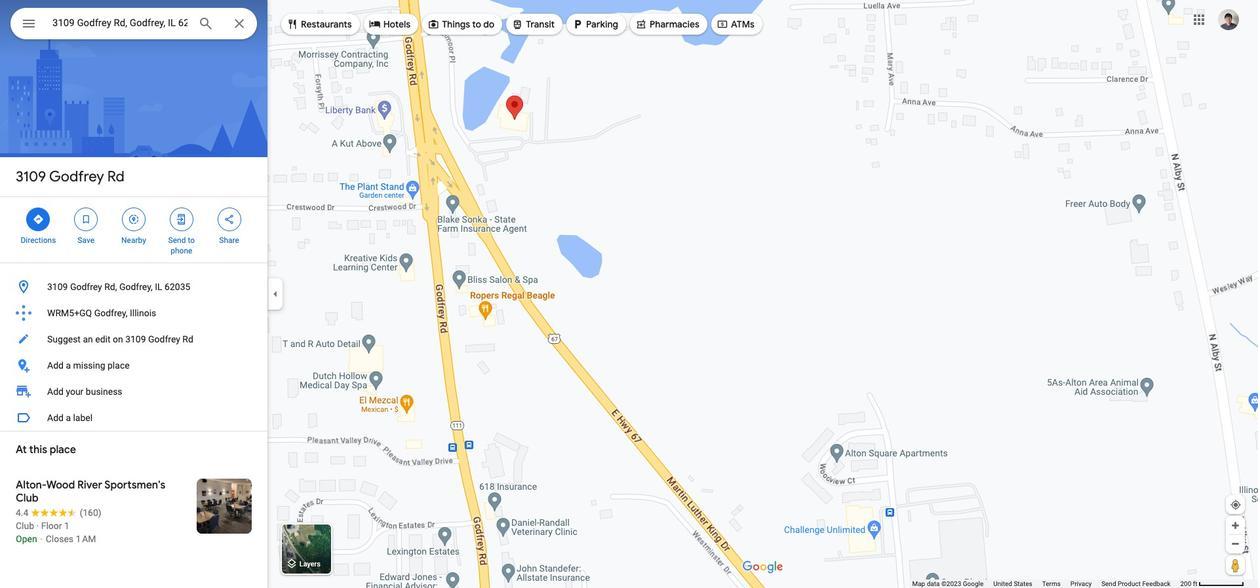 Task type: describe. For each thing, give the bounding box(es) containing it.
 button
[[10, 8, 47, 42]]

rd inside button
[[183, 334, 193, 345]]

sportsmen's
[[104, 479, 165, 492]]

wrm5+gq godfrey, illinois
[[47, 308, 156, 319]]

godfrey for rd,
[[70, 282, 102, 292]]

wrm5+gq godfrey, illinois button
[[0, 300, 268, 327]]

open
[[16, 534, 37, 545]]

 atms
[[717, 17, 755, 31]]

transit
[[526, 18, 555, 30]]

200 ft
[[1181, 581, 1198, 588]]

add a label
[[47, 413, 93, 424]]

rd,
[[104, 282, 117, 292]]

add for add a missing place
[[47, 361, 64, 371]]

on
[[113, 334, 123, 345]]

add for add your business
[[47, 387, 64, 397]]

terms button
[[1042, 580, 1061, 589]]

google account: nolan park  
(nolan.park@adept.ai) image
[[1218, 9, 1239, 30]]

 hotels
[[369, 17, 411, 31]]

suggest
[[47, 334, 81, 345]]

feedback
[[1143, 581, 1171, 588]]

share
[[219, 236, 239, 245]]

 things to do
[[428, 17, 495, 31]]

0 vertical spatial rd
[[107, 168, 124, 186]]

62035
[[165, 282, 190, 292]]

3109 Godfrey Rd, Godfrey, IL 62035 field
[[10, 8, 257, 39]]

layers
[[300, 561, 321, 569]]

things
[[442, 18, 470, 30]]

add a missing place
[[47, 361, 130, 371]]

save
[[78, 236, 94, 245]]

place inside button
[[108, 361, 130, 371]]

send to phone
[[168, 236, 195, 256]]

a for label
[[66, 413, 71, 424]]

(160)
[[80, 508, 101, 519]]

closes
[[46, 534, 73, 545]]

a for missing
[[66, 361, 71, 371]]

3109 godfrey rd
[[16, 168, 124, 186]]


[[369, 17, 381, 31]]


[[512, 17, 523, 31]]

send for send to phone
[[168, 236, 186, 245]]


[[21, 14, 37, 33]]

states
[[1014, 581, 1033, 588]]

directions
[[21, 236, 56, 245]]

label
[[73, 413, 93, 424]]

club · floor 1 open ⋅ closes 1 am
[[16, 521, 96, 545]]

suggest an edit on 3109 godfrey rd button
[[0, 327, 268, 353]]

river
[[77, 479, 102, 492]]

 search field
[[10, 8, 257, 42]]

collapse side panel image
[[268, 287, 283, 302]]

 transit
[[512, 17, 555, 31]]

united states button
[[994, 580, 1033, 589]]

at
[[16, 444, 27, 457]]

add your business
[[47, 387, 122, 397]]

add your business link
[[0, 379, 268, 405]]


[[80, 212, 92, 227]]

 restaurants
[[287, 17, 352, 31]]


[[32, 212, 44, 227]]

map
[[912, 581, 925, 588]]

zoom in image
[[1231, 521, 1241, 531]]

alton-wood river sportsmen's club
[[16, 479, 165, 506]]

nearby
[[121, 236, 146, 245]]

1 am
[[76, 534, 96, 545]]

 pharmacies
[[635, 17, 700, 31]]

3109 for 3109 godfrey rd, godfrey, il 62035
[[47, 282, 68, 292]]

wood
[[46, 479, 75, 492]]

to inside  things to do
[[472, 18, 481, 30]]

3109 godfrey rd, godfrey, il 62035
[[47, 282, 190, 292]]

wrm5+gq
[[47, 308, 92, 319]]

show street view coverage image
[[1226, 556, 1245, 576]]

·
[[36, 521, 39, 532]]

200
[[1181, 581, 1192, 588]]

4.4 stars 160 reviews image
[[16, 507, 101, 520]]

footer inside google maps element
[[912, 580, 1181, 589]]

hotels
[[383, 18, 411, 30]]


[[572, 17, 584, 31]]



Task type: vqa. For each thing, say whether or not it's contained in the screenshot.
the 3109 godfrey rd
yes



Task type: locate. For each thing, give the bounding box(es) containing it.
godfrey, left il
[[119, 282, 153, 292]]

pharmacies
[[650, 18, 700, 30]]

business
[[86, 387, 122, 397]]

0 vertical spatial add
[[47, 361, 64, 371]]

0 vertical spatial to
[[472, 18, 481, 30]]

1 horizontal spatial to
[[472, 18, 481, 30]]

at this place
[[16, 444, 76, 457]]

1 vertical spatial send
[[1102, 581, 1116, 588]]

1 horizontal spatial 3109
[[47, 282, 68, 292]]

3 add from the top
[[47, 413, 64, 424]]

godfrey,
[[119, 282, 153, 292], [94, 308, 128, 319]]

godfrey left rd,
[[70, 282, 102, 292]]

1 vertical spatial 3109
[[47, 282, 68, 292]]

privacy button
[[1071, 580, 1092, 589]]

to inside send to phone
[[188, 236, 195, 245]]

alton-
[[16, 479, 46, 492]]

1 vertical spatial place
[[50, 444, 76, 457]]

restaurants
[[301, 18, 352, 30]]

rd
[[107, 168, 124, 186], [183, 334, 193, 345]]

1 vertical spatial godfrey
[[70, 282, 102, 292]]

⋅
[[39, 534, 43, 545]]

0 vertical spatial godfrey,
[[119, 282, 153, 292]]

illinois
[[130, 308, 156, 319]]

3109 right on at the bottom of page
[[125, 334, 146, 345]]

send product feedback button
[[1102, 580, 1171, 589]]

godfrey down 'illinois' at the left of page
[[148, 334, 180, 345]]

1 vertical spatial a
[[66, 413, 71, 424]]

google
[[963, 581, 984, 588]]

terms
[[1042, 581, 1061, 588]]

1 club from the top
[[16, 492, 38, 506]]

1 horizontal spatial place
[[108, 361, 130, 371]]

data
[[927, 581, 940, 588]]

send up phone
[[168, 236, 186, 245]]

il
[[155, 282, 162, 292]]

send inside button
[[1102, 581, 1116, 588]]

godfrey, down rd,
[[94, 308, 128, 319]]

rd up actions for 3109 godfrey rd region
[[107, 168, 124, 186]]

add left your
[[47, 387, 64, 397]]

club left ·
[[16, 521, 34, 532]]

0 horizontal spatial place
[[50, 444, 76, 457]]

do
[[483, 18, 495, 30]]

None field
[[52, 15, 188, 31]]

add inside 'link'
[[47, 387, 64, 397]]

200 ft button
[[1181, 581, 1245, 588]]

missing
[[73, 361, 105, 371]]


[[223, 212, 235, 227]]

add left label at left
[[47, 413, 64, 424]]

2 club from the top
[[16, 521, 34, 532]]

google maps element
[[0, 0, 1258, 589]]

club up 4.4
[[16, 492, 38, 506]]


[[176, 212, 187, 227]]

0 horizontal spatial to
[[188, 236, 195, 245]]

3109 up wrm5+gq
[[47, 282, 68, 292]]

parking
[[586, 18, 618, 30]]

suggest an edit on 3109 godfrey rd
[[47, 334, 193, 345]]

2 a from the top
[[66, 413, 71, 424]]

privacy
[[1071, 581, 1092, 588]]

2 horizontal spatial 3109
[[125, 334, 146, 345]]

send left product
[[1102, 581, 1116, 588]]

zoom out image
[[1231, 540, 1241, 550]]


[[128, 212, 140, 227]]

1 vertical spatial add
[[47, 387, 64, 397]]

godfrey up 
[[49, 168, 104, 186]]

0 vertical spatial godfrey
[[49, 168, 104, 186]]


[[635, 17, 647, 31]]

phone
[[171, 247, 192, 256]]

1 horizontal spatial rd
[[183, 334, 193, 345]]

1 vertical spatial club
[[16, 521, 34, 532]]

1 vertical spatial rd
[[183, 334, 193, 345]]

0 vertical spatial club
[[16, 492, 38, 506]]

2 vertical spatial godfrey
[[148, 334, 180, 345]]

add down suggest
[[47, 361, 64, 371]]

2 vertical spatial add
[[47, 413, 64, 424]]

1 horizontal spatial send
[[1102, 581, 1116, 588]]

a left missing at the left
[[66, 361, 71, 371]]

club
[[16, 492, 38, 506], [16, 521, 34, 532]]

2 add from the top
[[47, 387, 64, 397]]

to
[[472, 18, 481, 30], [188, 236, 195, 245]]

product
[[1118, 581, 1141, 588]]

place
[[108, 361, 130, 371], [50, 444, 76, 457]]

add a label button
[[0, 405, 268, 431]]

1 add from the top
[[47, 361, 64, 371]]

0 vertical spatial 3109
[[16, 168, 46, 186]]

1 vertical spatial to
[[188, 236, 195, 245]]

godfrey inside suggest an edit on 3109 godfrey rd button
[[148, 334, 180, 345]]

a
[[66, 361, 71, 371], [66, 413, 71, 424]]

0 vertical spatial a
[[66, 361, 71, 371]]

your
[[66, 387, 84, 397]]

0 horizontal spatial rd
[[107, 168, 124, 186]]

send product feedback
[[1102, 581, 1171, 588]]

1 vertical spatial godfrey,
[[94, 308, 128, 319]]

godfrey for rd
[[49, 168, 104, 186]]

a left label at left
[[66, 413, 71, 424]]

footer containing map data ©2023 google
[[912, 580, 1181, 589]]

3109 godfrey rd main content
[[0, 0, 268, 589]]

3109 for 3109 godfrey rd
[[16, 168, 46, 186]]

0 vertical spatial place
[[108, 361, 130, 371]]

club inside club · floor 1 open ⋅ closes 1 am
[[16, 521, 34, 532]]

an
[[83, 334, 93, 345]]

place down on at the bottom of page
[[108, 361, 130, 371]]

club inside 'alton-wood river sportsmen's club'
[[16, 492, 38, 506]]

1
[[64, 521, 69, 532]]

map data ©2023 google
[[912, 581, 984, 588]]

add for add a label
[[47, 413, 64, 424]]

0 horizontal spatial send
[[168, 236, 186, 245]]

to up phone
[[188, 236, 195, 245]]

3109 godfrey rd, godfrey, il 62035 button
[[0, 274, 268, 300]]

send for send product feedback
[[1102, 581, 1116, 588]]

none field inside "3109 godfrey rd, godfrey, il 62035" field
[[52, 15, 188, 31]]


[[428, 17, 439, 31]]

©2023
[[942, 581, 962, 588]]

united states
[[994, 581, 1033, 588]]

0 horizontal spatial 3109
[[16, 168, 46, 186]]

godfrey
[[49, 168, 104, 186], [70, 282, 102, 292], [148, 334, 180, 345]]

1 a from the top
[[66, 361, 71, 371]]

add
[[47, 361, 64, 371], [47, 387, 64, 397], [47, 413, 64, 424]]

to left do
[[472, 18, 481, 30]]

footer
[[912, 580, 1181, 589]]

united
[[994, 581, 1012, 588]]

add a missing place button
[[0, 353, 268, 379]]

this
[[29, 444, 47, 457]]

place right this
[[50, 444, 76, 457]]

rd down 62035 on the left top of page
[[183, 334, 193, 345]]

atms
[[731, 18, 755, 30]]

2 vertical spatial 3109
[[125, 334, 146, 345]]

3109 up 
[[16, 168, 46, 186]]

godfrey inside 3109 godfrey rd, godfrey, il 62035 button
[[70, 282, 102, 292]]

send inside send to phone
[[168, 236, 186, 245]]


[[287, 17, 298, 31]]

ft
[[1193, 581, 1198, 588]]

 parking
[[572, 17, 618, 31]]

0 vertical spatial send
[[168, 236, 186, 245]]

actions for 3109 godfrey rd region
[[0, 197, 268, 263]]

show your location image
[[1230, 500, 1242, 511]]

edit
[[95, 334, 110, 345]]


[[717, 17, 728, 31]]

send
[[168, 236, 186, 245], [1102, 581, 1116, 588]]

floor
[[41, 521, 62, 532]]



